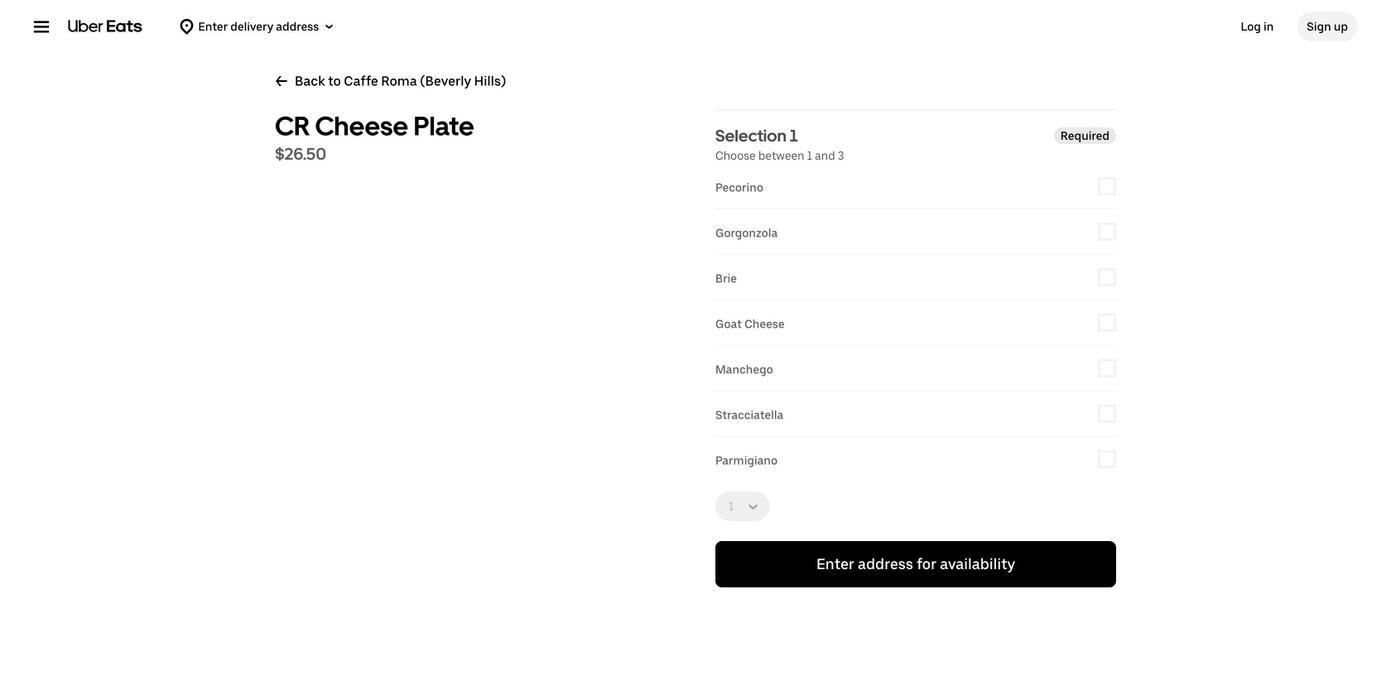 Task type: locate. For each thing, give the bounding box(es) containing it.
go back image
[[275, 75, 288, 88]]

main navigation menu image
[[33, 18, 50, 35]]



Task type: vqa. For each thing, say whether or not it's contained in the screenshot.
Main navigation menu image at the left of the page
yes



Task type: describe. For each thing, give the bounding box(es) containing it.
uber eats home image
[[68, 20, 142, 33]]



